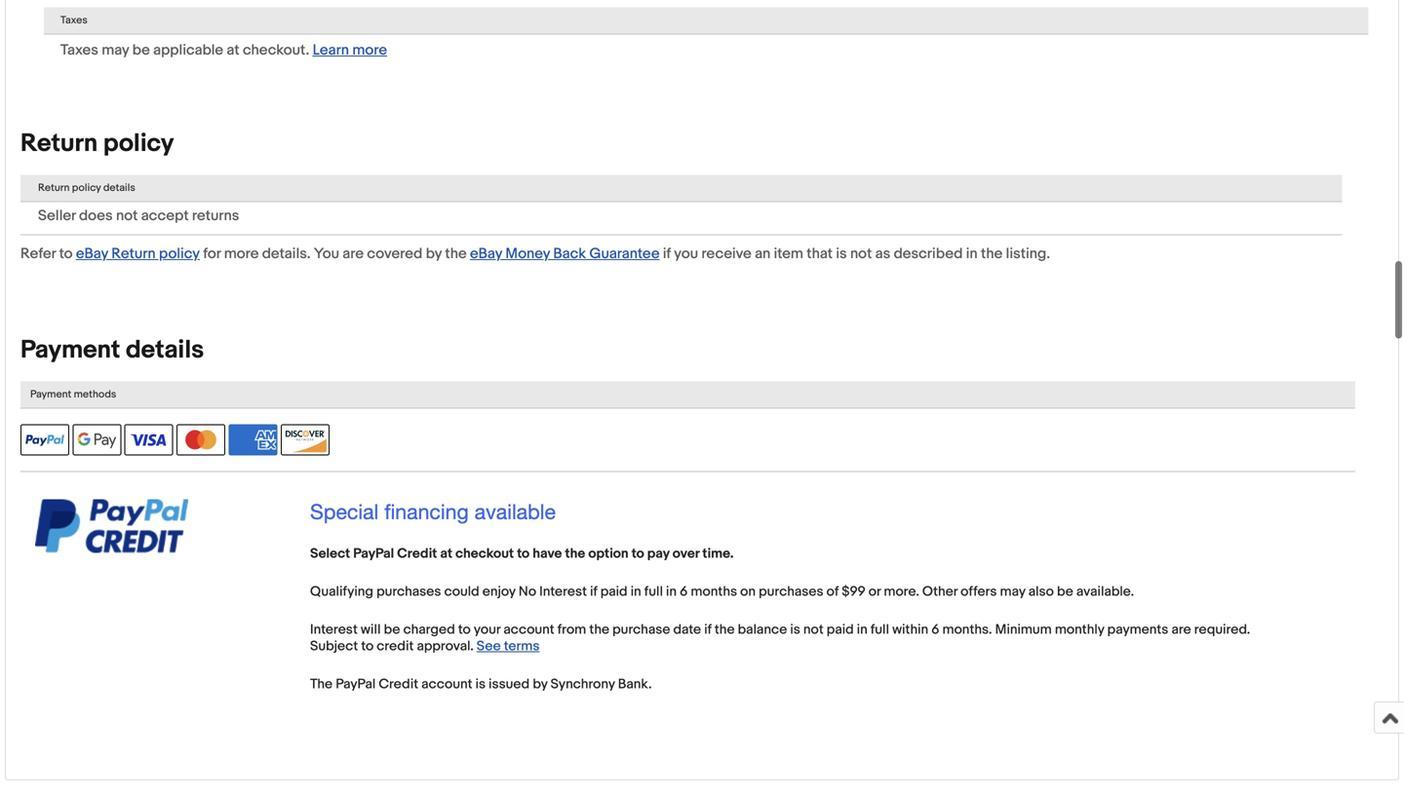 Task type: vqa. For each thing, say whether or not it's contained in the screenshot.
middle Shipping
no



Task type: locate. For each thing, give the bounding box(es) containing it.
0 vertical spatial 6
[[680, 584, 688, 601]]

purchases left of
[[759, 584, 824, 601]]

0 vertical spatial is
[[836, 245, 847, 263]]

at left checkout.
[[227, 42, 240, 59]]

1 vertical spatial full
[[871, 622, 890, 639]]

to left your
[[458, 622, 471, 639]]

2 purchases from the left
[[759, 584, 824, 601]]

an
[[755, 245, 771, 263]]

0 vertical spatial not
[[116, 207, 138, 225]]

payment left methods
[[30, 389, 71, 401]]

is right balance
[[790, 622, 801, 639]]

1 vertical spatial is
[[790, 622, 801, 639]]

account inside interest will be charged to your account from the purchase date if the balance is not paid in full within 6 months. minimum monthly payments are required. subject to credit approval.
[[504, 622, 555, 639]]

special financing available
[[310, 500, 556, 524]]

payment for payment details
[[20, 336, 120, 366]]

0 vertical spatial payment
[[20, 336, 120, 366]]

guarantee
[[590, 245, 660, 263]]

for
[[203, 245, 221, 263]]

see terms
[[477, 639, 540, 656]]

0 vertical spatial interest
[[540, 584, 587, 601]]

seller
[[38, 207, 76, 225]]

full down pay
[[645, 584, 663, 601]]

0 horizontal spatial at
[[227, 42, 240, 59]]

0 vertical spatial return
[[20, 129, 98, 159]]

in right described
[[966, 245, 978, 263]]

interest
[[540, 584, 587, 601], [310, 622, 358, 639]]

may left the also
[[1000, 584, 1026, 601]]

1 taxes from the top
[[60, 14, 88, 27]]

is inside interest will be charged to your account from the purchase date if the balance is not paid in full within 6 months. minimum monthly payments are required. subject to credit approval.
[[790, 622, 801, 639]]

you
[[674, 245, 698, 263]]

1 horizontal spatial ebay
[[470, 245, 502, 263]]

purchases up charged
[[377, 584, 441, 601]]

0 horizontal spatial not
[[116, 207, 138, 225]]

return up the return policy details on the top left
[[20, 129, 98, 159]]

1 vertical spatial return
[[38, 182, 70, 195]]

paid
[[601, 584, 628, 601], [827, 622, 854, 639]]

1 horizontal spatial full
[[871, 622, 890, 639]]

1 vertical spatial 6
[[932, 622, 940, 639]]

have
[[533, 546, 562, 563]]

be for taxes may be applicable at checkout. learn more
[[132, 42, 150, 59]]

0 horizontal spatial full
[[645, 584, 663, 601]]

if right date
[[704, 622, 712, 639]]

1 vertical spatial interest
[[310, 622, 358, 639]]

1 vertical spatial by
[[533, 677, 548, 694]]

the
[[310, 677, 333, 694]]

at left checkout
[[440, 546, 453, 563]]

credit
[[397, 546, 437, 563], [379, 677, 418, 694]]

1 horizontal spatial are
[[1172, 622, 1192, 639]]

methods
[[74, 389, 116, 401]]

interest left will
[[310, 622, 358, 639]]

may
[[102, 42, 129, 59], [1000, 584, 1026, 601]]

0 vertical spatial be
[[132, 42, 150, 59]]

are right you
[[343, 245, 364, 263]]

payment
[[20, 336, 120, 366], [30, 389, 71, 401]]

qualifying
[[310, 584, 374, 601]]

0 vertical spatial policy
[[103, 129, 174, 159]]

1 vertical spatial more
[[224, 245, 259, 263]]

does
[[79, 207, 113, 225]]

discover image
[[281, 425, 330, 456]]

0 vertical spatial are
[[343, 245, 364, 263]]

in down $99
[[857, 622, 868, 639]]

more right learn
[[352, 42, 387, 59]]

2 taxes from the top
[[60, 42, 98, 59]]

0 vertical spatial by
[[426, 245, 442, 263]]

2 vertical spatial is
[[476, 677, 486, 694]]

details up seller does not accept returns
[[103, 182, 135, 195]]

2 vertical spatial if
[[704, 622, 712, 639]]

the right have
[[565, 546, 585, 563]]

2 vertical spatial be
[[384, 622, 400, 639]]

purchases
[[377, 584, 441, 601], [759, 584, 824, 601]]

as
[[876, 245, 891, 263]]

are
[[343, 245, 364, 263], [1172, 622, 1192, 639]]

be left applicable on the top of the page
[[132, 42, 150, 59]]

will
[[361, 622, 381, 639]]

paid down option
[[601, 584, 628, 601]]

return up seller
[[38, 182, 70, 195]]

are left required.
[[1172, 622, 1192, 639]]

1 vertical spatial policy
[[72, 182, 101, 195]]

1 vertical spatial may
[[1000, 584, 1026, 601]]

2 horizontal spatial be
[[1057, 584, 1074, 601]]

required.
[[1195, 622, 1251, 639]]

interest right no
[[540, 584, 587, 601]]

taxes
[[60, 14, 88, 27], [60, 42, 98, 59]]

by right covered
[[426, 245, 442, 263]]

ebay
[[76, 245, 108, 263], [470, 245, 502, 263]]

policy
[[103, 129, 174, 159], [72, 182, 101, 195], [159, 245, 200, 263]]

applicable
[[153, 42, 223, 59]]

1 horizontal spatial may
[[1000, 584, 1026, 601]]

0 vertical spatial credit
[[397, 546, 437, 563]]

1 vertical spatial account
[[422, 677, 473, 694]]

if left you
[[663, 245, 671, 263]]

details up visa image
[[126, 336, 204, 366]]

0 vertical spatial paypal
[[353, 546, 394, 563]]

in down pay
[[666, 584, 677, 601]]

ebay return policy link
[[76, 245, 200, 263]]

is
[[836, 245, 847, 263], [790, 622, 801, 639], [476, 677, 486, 694]]

0 horizontal spatial if
[[590, 584, 598, 601]]

by right issued
[[533, 677, 548, 694]]

to
[[59, 245, 73, 263], [517, 546, 530, 563], [632, 546, 644, 563], [458, 622, 471, 639], [361, 639, 374, 656]]

back
[[553, 245, 586, 263]]

paypal
[[353, 546, 394, 563], [336, 677, 376, 694]]

0 vertical spatial taxes
[[60, 14, 88, 27]]

accept
[[141, 207, 189, 225]]

payment up payment methods at the left of page
[[20, 336, 120, 366]]

interest will be charged to your account from the purchase date if the balance is not paid in full within 6 months. minimum monthly payments are required. subject to credit approval.
[[310, 622, 1251, 656]]

1 horizontal spatial not
[[804, 622, 824, 639]]

issued
[[489, 677, 530, 694]]

be right will
[[384, 622, 400, 639]]

paid inside interest will be charged to your account from the purchase date if the balance is not paid in full within 6 months. minimum monthly payments are required. subject to credit approval.
[[827, 622, 854, 639]]

not left as
[[850, 245, 872, 263]]

6 left months
[[680, 584, 688, 601]]

1 vertical spatial not
[[850, 245, 872, 263]]

ebay down does
[[76, 245, 108, 263]]

2 vertical spatial return
[[111, 245, 156, 263]]

account
[[504, 622, 555, 639], [422, 677, 473, 694]]

is right that
[[836, 245, 847, 263]]

0 horizontal spatial account
[[422, 677, 473, 694]]

in
[[966, 245, 978, 263], [631, 584, 641, 601], [666, 584, 677, 601], [857, 622, 868, 639]]

credit for account
[[379, 677, 418, 694]]

details
[[103, 182, 135, 195], [126, 336, 204, 366]]

0 vertical spatial more
[[352, 42, 387, 59]]

months.
[[943, 622, 992, 639]]

taxes for taxes may be applicable at checkout. learn more
[[60, 42, 98, 59]]

if
[[663, 245, 671, 263], [590, 584, 598, 601], [704, 622, 712, 639]]

0 horizontal spatial are
[[343, 245, 364, 263]]

seller does not accept returns
[[38, 207, 239, 225]]

be right the also
[[1057, 584, 1074, 601]]

1 horizontal spatial interest
[[540, 584, 587, 601]]

to left pay
[[632, 546, 644, 563]]

0 horizontal spatial is
[[476, 677, 486, 694]]

6 right within
[[932, 622, 940, 639]]

1 vertical spatial if
[[590, 584, 598, 601]]

listing.
[[1006, 245, 1050, 263]]

described
[[894, 245, 963, 263]]

full
[[645, 584, 663, 601], [871, 622, 890, 639]]

0 vertical spatial at
[[227, 42, 240, 59]]

the right date
[[715, 622, 735, 639]]

approval.
[[417, 639, 474, 656]]

0 horizontal spatial be
[[132, 42, 150, 59]]

receive
[[702, 245, 752, 263]]

not right balance
[[804, 622, 824, 639]]

not
[[116, 207, 138, 225], [850, 245, 872, 263], [804, 622, 824, 639]]

paypal for select
[[353, 546, 394, 563]]

learn
[[313, 42, 349, 59]]

0 horizontal spatial paid
[[601, 584, 628, 601]]

special
[[310, 500, 379, 524]]

if down option
[[590, 584, 598, 601]]

credit down 'financing'
[[397, 546, 437, 563]]

return down seller does not accept returns
[[111, 245, 156, 263]]

1 horizontal spatial account
[[504, 622, 555, 639]]

0 horizontal spatial ebay
[[76, 245, 108, 263]]

policy up the return policy details on the top left
[[103, 129, 174, 159]]

6
[[680, 584, 688, 601], [932, 622, 940, 639]]

credit for at
[[397, 546, 437, 563]]

1 horizontal spatial more
[[352, 42, 387, 59]]

paid down of
[[827, 622, 854, 639]]

details.
[[262, 245, 311, 263]]

no
[[519, 584, 537, 601]]

select paypal credit at checkout to have the option to pay over time.
[[310, 546, 734, 563]]

0 vertical spatial may
[[102, 42, 129, 59]]

policy left for
[[159, 245, 200, 263]]

1 vertical spatial are
[[1172, 622, 1192, 639]]

within
[[893, 622, 929, 639]]

not right does
[[116, 207, 138, 225]]

1 horizontal spatial if
[[663, 245, 671, 263]]

1 horizontal spatial 6
[[932, 622, 940, 639]]

2 vertical spatial not
[[804, 622, 824, 639]]

see terms link
[[477, 639, 540, 656]]

1 vertical spatial payment
[[30, 389, 71, 401]]

2 horizontal spatial if
[[704, 622, 712, 639]]

more
[[352, 42, 387, 59], [224, 245, 259, 263]]

paypal right select
[[353, 546, 394, 563]]

0 vertical spatial if
[[663, 245, 671, 263]]

synchrony
[[551, 677, 615, 694]]

1 horizontal spatial is
[[790, 622, 801, 639]]

1 vertical spatial taxes
[[60, 42, 98, 59]]

to left have
[[517, 546, 530, 563]]

see
[[477, 639, 501, 656]]

return for return policy details
[[38, 182, 70, 195]]

to left credit
[[361, 639, 374, 656]]

1 vertical spatial at
[[440, 546, 453, 563]]

0 vertical spatial account
[[504, 622, 555, 639]]

1 horizontal spatial paid
[[827, 622, 854, 639]]

ebay left money
[[470, 245, 502, 263]]

0 horizontal spatial by
[[426, 245, 442, 263]]

visa image
[[125, 425, 173, 456]]

account down no
[[504, 622, 555, 639]]

are inside interest will be charged to your account from the purchase date if the balance is not paid in full within 6 months. minimum monthly payments are required. subject to credit approval.
[[1172, 622, 1192, 639]]

1 vertical spatial paypal
[[336, 677, 376, 694]]

1 horizontal spatial by
[[533, 677, 548, 694]]

0 horizontal spatial interest
[[310, 622, 358, 639]]

policy up does
[[72, 182, 101, 195]]

from
[[558, 622, 586, 639]]

option
[[588, 546, 629, 563]]

to right refer
[[59, 245, 73, 263]]

learn more link
[[313, 42, 387, 59]]

is left issued
[[476, 677, 486, 694]]

paypal right the at bottom
[[336, 677, 376, 694]]

1 vertical spatial details
[[126, 336, 204, 366]]

0 vertical spatial details
[[103, 182, 135, 195]]

1 horizontal spatial purchases
[[759, 584, 824, 601]]

account down approval.
[[422, 677, 473, 694]]

available
[[475, 500, 556, 524]]

1 vertical spatial paid
[[827, 622, 854, 639]]

be for interest will be charged to your account from the purchase date if the balance is not paid in full within 6 months. minimum monthly payments are required. subject to credit approval.
[[384, 622, 400, 639]]

the left listing.
[[981, 245, 1003, 263]]

full left within
[[871, 622, 890, 639]]

taxes for taxes
[[60, 14, 88, 27]]

date
[[673, 622, 701, 639]]

1 purchases from the left
[[377, 584, 441, 601]]

of
[[827, 584, 839, 601]]

credit down credit
[[379, 677, 418, 694]]

may left applicable on the top of the page
[[102, 42, 129, 59]]

master card image
[[177, 425, 225, 456]]

be inside interest will be charged to your account from the purchase date if the balance is not paid in full within 6 months. minimum monthly payments are required. subject to credit approval.
[[384, 622, 400, 639]]

0 horizontal spatial purchases
[[377, 584, 441, 601]]

more right for
[[224, 245, 259, 263]]

1 horizontal spatial be
[[384, 622, 400, 639]]

other
[[923, 584, 958, 601]]

1 vertical spatial credit
[[379, 677, 418, 694]]



Task type: describe. For each thing, give the bounding box(es) containing it.
payment details
[[20, 336, 204, 366]]

credit
[[377, 639, 414, 656]]

over
[[673, 546, 700, 563]]

payment for payment methods
[[30, 389, 71, 401]]

interest inside interest will be charged to your account from the purchase date if the balance is not paid in full within 6 months. minimum monthly payments are required. subject to credit approval.
[[310, 622, 358, 639]]

returns
[[192, 207, 239, 225]]

money
[[506, 245, 550, 263]]

could
[[444, 584, 480, 601]]

enjoy
[[483, 584, 516, 601]]

policy for return policy details
[[72, 182, 101, 195]]

more.
[[884, 584, 920, 601]]

bank.
[[618, 677, 652, 694]]

terms
[[504, 639, 540, 656]]

charged
[[403, 622, 455, 639]]

6 inside interest will be charged to your account from the purchase date if the balance is not paid in full within 6 months. minimum monthly payments are required. subject to credit approval.
[[932, 622, 940, 639]]

payment methods
[[30, 389, 116, 401]]

checkout
[[456, 546, 514, 563]]

on
[[740, 584, 756, 601]]

months
[[691, 584, 737, 601]]

taxes may be applicable at checkout. learn more
[[60, 42, 387, 59]]

1 horizontal spatial at
[[440, 546, 453, 563]]

0 vertical spatial full
[[645, 584, 663, 601]]

refer to ebay return policy for more details. you are covered by the ebay money back guarantee if you receive an item that is not as described in the listing.
[[20, 245, 1050, 263]]

0 horizontal spatial 6
[[680, 584, 688, 601]]

balance
[[738, 622, 787, 639]]

offers
[[961, 584, 997, 601]]

return policy details
[[38, 182, 135, 195]]

paypal image
[[20, 425, 69, 456]]

2 ebay from the left
[[470, 245, 502, 263]]

purchase
[[613, 622, 670, 639]]

select
[[310, 546, 350, 563]]

not inside interest will be charged to your account from the purchase date if the balance is not paid in full within 6 months. minimum monthly payments are required. subject to credit approval.
[[804, 622, 824, 639]]

0 horizontal spatial more
[[224, 245, 259, 263]]

minimum
[[995, 622, 1052, 639]]

payments
[[1108, 622, 1169, 639]]

the right from
[[589, 622, 610, 639]]

monthly
[[1055, 622, 1105, 639]]

subject
[[310, 639, 358, 656]]

google pay image
[[73, 425, 121, 456]]

qualifying purchases could enjoy no interest if paid in full in 6 months on purchases of $99 or more. other offers may also be available.
[[310, 584, 1134, 601]]

also
[[1029, 584, 1054, 601]]

checkout.
[[243, 42, 309, 59]]

1 vertical spatial be
[[1057, 584, 1074, 601]]

1 ebay from the left
[[76, 245, 108, 263]]

that
[[807, 245, 833, 263]]

refer
[[20, 245, 56, 263]]

paypal for the
[[336, 677, 376, 694]]

american express image
[[229, 425, 277, 456]]

in inside interest will be charged to your account from the purchase date if the balance is not paid in full within 6 months. minimum monthly payments are required. subject to credit approval.
[[857, 622, 868, 639]]

the right covered
[[445, 245, 467, 263]]

ebay money back guarantee link
[[470, 245, 660, 263]]

return for return policy
[[20, 129, 98, 159]]

item
[[774, 245, 804, 263]]

if inside interest will be charged to your account from the purchase date if the balance is not paid in full within 6 months. minimum monthly payments are required. subject to credit approval.
[[704, 622, 712, 639]]

financing
[[384, 500, 469, 524]]

in up the "purchase"
[[631, 584, 641, 601]]

return policy
[[20, 129, 174, 159]]

$99
[[842, 584, 866, 601]]

covered
[[367, 245, 423, 263]]

available.
[[1077, 584, 1134, 601]]

2 vertical spatial policy
[[159, 245, 200, 263]]

0 horizontal spatial may
[[102, 42, 129, 59]]

policy for return policy
[[103, 129, 174, 159]]

2 horizontal spatial is
[[836, 245, 847, 263]]

full inside interest will be charged to your account from the purchase date if the balance is not paid in full within 6 months. minimum monthly payments are required. subject to credit approval.
[[871, 622, 890, 639]]

time.
[[703, 546, 734, 563]]

pay
[[647, 546, 670, 563]]

you
[[314, 245, 339, 263]]

or
[[869, 584, 881, 601]]

2 horizontal spatial not
[[850, 245, 872, 263]]

the paypal credit account is issued by synchrony bank.
[[310, 677, 652, 694]]

your
[[474, 622, 501, 639]]

0 vertical spatial paid
[[601, 584, 628, 601]]



